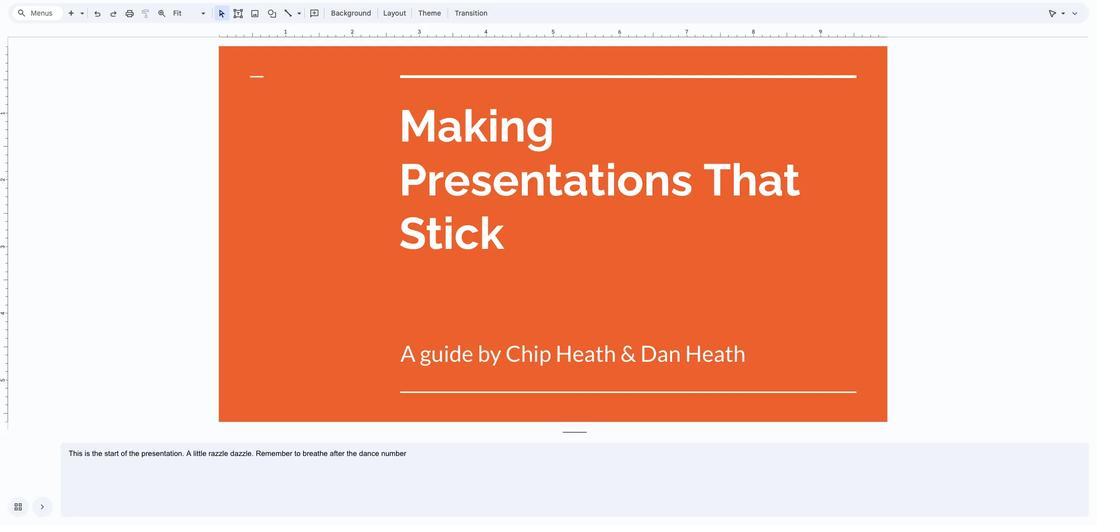Task type: describe. For each thing, give the bounding box(es) containing it.
mode and view toolbar
[[1045, 3, 1083, 23]]

layout
[[383, 9, 406, 18]]

background button
[[326, 6, 376, 21]]

transition
[[455, 9, 488, 18]]

main toolbar
[[36, 0, 493, 416]]

transition button
[[450, 6, 492, 21]]

new slide with layout image
[[78, 7, 84, 10]]

Zoom field
[[170, 6, 210, 21]]

insert image image
[[249, 6, 261, 20]]



Task type: locate. For each thing, give the bounding box(es) containing it.
navigation inside application
[[0, 489, 52, 526]]

background
[[331, 9, 371, 18]]

theme
[[418, 9, 441, 18]]

application containing background
[[0, 0, 1097, 526]]

shape image
[[266, 6, 278, 20]]

theme button
[[414, 6, 446, 21]]

layout button
[[380, 6, 409, 21]]

Menus field
[[13, 6, 63, 20]]

navigation
[[0, 489, 52, 526]]

Zoom text field
[[172, 6, 200, 20]]

application
[[0, 0, 1097, 526]]

live pointer settings image
[[1059, 7, 1065, 10]]



Task type: vqa. For each thing, say whether or not it's contained in the screenshot.
text field on the top of page
no



